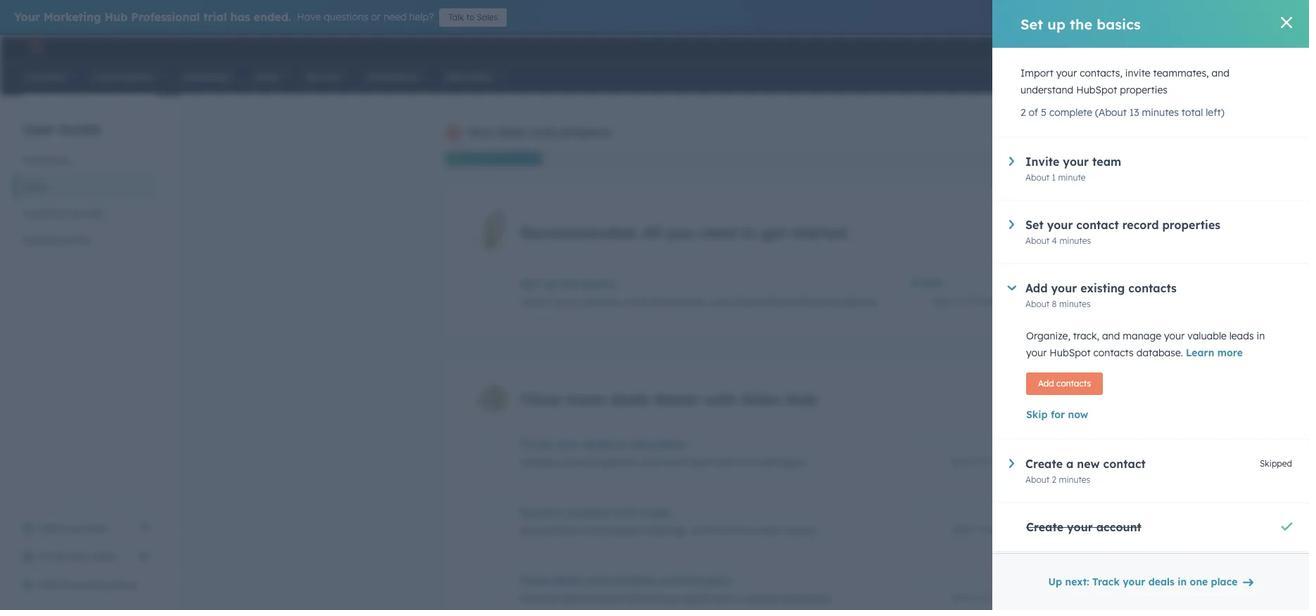 Task type: locate. For each thing, give the bounding box(es) containing it.
0 vertical spatial the
[[1070, 15, 1093, 33]]

0 horizontal spatial basics
[[581, 277, 616, 292]]

2 vertical spatial in
[[1178, 576, 1187, 589]]

team down (about at the right
[[1092, 155, 1121, 169]]

up for set up the basics import your contacts, invite teammates, and understand hubspot properties
[[542, 277, 556, 292]]

performance up goals
[[660, 574, 733, 588]]

never
[[662, 457, 687, 470]]

2 vertical spatial the
[[730, 525, 744, 538]]

minutes left 'left'
[[969, 296, 1000, 307]]

0 vertical spatial 2
[[1021, 106, 1026, 119]]

1 vertical spatial team
[[93, 551, 117, 564]]

start overview demo
[[39, 579, 136, 592]]

hubspot link
[[17, 38, 53, 55]]

a left new
[[1066, 458, 1074, 472]]

the right from
[[730, 525, 744, 538]]

close deals and analyze performance button
[[520, 574, 902, 588]]

minutes right 8 at the right of the page
[[1059, 299, 1091, 310]]

your inside add your existing contacts about 8 minutes
[[1051, 282, 1077, 296]]

0 vertical spatial caret image
[[1009, 157, 1014, 166]]

the up calling icon "dropdown button"
[[1070, 15, 1093, 33]]

13 left 'left'
[[958, 296, 967, 307]]

1 horizontal spatial one
[[1190, 576, 1208, 589]]

0% up about 2 minutes
[[1003, 575, 1016, 586]]

and inside track your deals in one place create a custom pipeline, and never lose track of a sale again
[[641, 457, 659, 470]]

0 horizontal spatial teammates,
[[653, 296, 709, 309]]

about inside invite your team about 1 minute
[[1026, 172, 1050, 183]]

properties
[[1120, 84, 1168, 96], [1162, 218, 1221, 232], [831, 296, 879, 309]]

13
[[1130, 106, 1139, 119], [958, 296, 967, 307]]

sales right "talk"
[[477, 12, 498, 23]]

close image
[[1281, 17, 1292, 28]]

1 vertical spatial hubspot
[[788, 296, 829, 309]]

0 vertical spatial basics
[[1097, 15, 1141, 33]]

hubspot image
[[25, 38, 42, 55]]

about
[[1026, 172, 1050, 183], [1026, 236, 1050, 246], [932, 296, 956, 307], [1026, 299, 1050, 310], [950, 457, 974, 467], [1026, 475, 1050, 486], [951, 525, 975, 536], [951, 593, 975, 604]]

of left '5'
[[1029, 106, 1038, 119]]

create inside create a new contact about 2 minutes
[[1026, 458, 1063, 472]]

your up hubspot image at the left of the page
[[14, 10, 40, 24]]

start overview demo link
[[14, 572, 158, 600]]

contact right new
[[1103, 458, 1146, 472]]

1 horizontal spatial in
[[1178, 576, 1187, 589]]

1 vertical spatial 2
[[1052, 475, 1057, 486]]

2 inside create a new contact about 2 minutes
[[1052, 475, 1057, 486]]

contacts inside button
[[1057, 379, 1091, 389]]

add up skip
[[1038, 379, 1054, 389]]

0 vertical spatial understand
[[1021, 84, 1074, 96]]

create for create your account
[[1026, 521, 1064, 535]]

0 vertical spatial contact
[[1077, 218, 1119, 232]]

sales up the sale in the right of the page
[[741, 390, 781, 410]]

record inside set your contact record properties about 4 minutes
[[1122, 218, 1159, 232]]

track
[[520, 438, 552, 452], [1092, 576, 1120, 589]]

0 horizontal spatial need
[[384, 11, 406, 23]]

track up quickly at the left of the page
[[520, 438, 552, 452]]

0 vertical spatial 13
[[1130, 106, 1139, 119]]

team for invite your team
[[93, 551, 117, 564]]

contacts up 'manage'
[[1129, 282, 1177, 296]]

deals
[[610, 390, 650, 410], [584, 438, 614, 452], [554, 574, 584, 588], [1149, 576, 1175, 589]]

learn
[[1186, 347, 1214, 360]]

1 vertical spatial add
[[1038, 379, 1054, 389]]

1 horizontal spatial basics
[[1097, 15, 1141, 33]]

upgrade image
[[1019, 42, 1032, 54]]

your for your marketing hub professional trial has ended. have questions or need help?
[[14, 10, 40, 24]]

create left custom
[[520, 457, 551, 470]]

hub up again at the bottom
[[786, 390, 817, 410]]

track inside "button"
[[1092, 576, 1120, 589]]

invite up start at the bottom left
[[39, 551, 66, 564]]

understand
[[1021, 84, 1074, 96], [732, 296, 785, 309]]

contacts down the track,
[[1094, 347, 1134, 360]]

the inside set up the basics import your contacts, invite teammates, and understand hubspot properties
[[560, 277, 578, 292]]

1 vertical spatial in
[[618, 438, 628, 452]]

create for create a new contact about 2 minutes
[[1026, 458, 1063, 472]]

team inside invite your team about 1 minute
[[1092, 155, 1121, 169]]

with right faster
[[704, 390, 737, 410]]

forecast
[[520, 593, 561, 606]]

track,
[[1073, 330, 1099, 343]]

menu containing music
[[1009, 35, 1292, 58]]

2 0% from the top
[[1003, 575, 1016, 586]]

one inside "button"
[[1190, 576, 1208, 589]]

1 0% from the top
[[1003, 439, 1016, 449]]

team inside invite your team button
[[93, 551, 117, 564]]

contacts up now
[[1057, 379, 1091, 389]]

more up custom
[[566, 390, 605, 410]]

and down "set up the basics" button
[[711, 296, 729, 309]]

to left get
[[741, 223, 757, 243]]

set up the basics dialog
[[992, 0, 1309, 611]]

create a new contact about 2 minutes
[[1026, 458, 1146, 486]]

the inside quickly connect with leads send emails and schedule meetings, all from the contact record
[[730, 525, 744, 538]]

skip for now button
[[1026, 407, 1275, 424]]

2 vertical spatial contact
[[747, 525, 783, 538]]

contact right from
[[747, 525, 783, 538]]

caret image for create
[[1009, 460, 1014, 469]]

1 horizontal spatial 2
[[1021, 106, 1026, 119]]

a left custom
[[554, 457, 560, 470]]

set up the basics import your contacts, invite teammates, and understand hubspot properties
[[520, 277, 879, 309]]

0 horizontal spatial track
[[520, 438, 552, 452]]

add right 40%
[[1026, 282, 1048, 296]]

1 horizontal spatial track
[[1092, 576, 1120, 589]]

trial
[[203, 10, 227, 24]]

2 up create your account
[[1052, 475, 1057, 486]]

performance down analyze
[[563, 593, 623, 606]]

0 horizontal spatial your
[[14, 10, 40, 24]]

marketing down user
[[23, 154, 69, 167]]

analyze
[[612, 574, 656, 588]]

0 vertical spatial invite
[[1125, 67, 1151, 80]]

website (cms)
[[23, 234, 90, 247]]

properties inside set up the basics import your contacts, invite teammates, and understand hubspot properties
[[831, 296, 879, 309]]

4
[[1052, 236, 1057, 246], [977, 457, 982, 467]]

0 vertical spatial with
[[704, 390, 737, 410]]

guide
[[59, 120, 100, 138]]

your inside button
[[69, 551, 90, 564]]

5
[[1041, 106, 1047, 119]]

contacts, inside set up the basics import your contacts, invite teammates, and understand hubspot properties
[[579, 296, 622, 309]]

basics inside set up the basics import your contacts, invite teammates, and understand hubspot properties
[[581, 277, 616, 292]]

create inside track your deals in one place create a custom pipeline, and never lose track of a sale again
[[520, 457, 551, 470]]

you
[[666, 223, 694, 243]]

0 vertical spatial your
[[14, 10, 40, 24]]

leads up 'meetings,'
[[641, 506, 671, 520]]

1 vertical spatial import
[[520, 296, 553, 309]]

0 vertical spatial up
[[1048, 15, 1066, 33]]

invite for invite your team about 1 minute
[[1026, 155, 1060, 169]]

a inside create a new contact about 2 minutes
[[1066, 458, 1074, 472]]

marketing up the 'hubspot' link
[[43, 10, 101, 24]]

a left 'reports'
[[735, 593, 741, 606]]

team
[[1092, 155, 1121, 169], [93, 551, 117, 564]]

invite
[[1125, 67, 1151, 80], [625, 296, 650, 309]]

custom
[[563, 457, 597, 470]]

(cms)
[[63, 234, 90, 247]]

about inside set your contact record properties about 4 minutes
[[1026, 236, 1050, 246]]

2 horizontal spatial 2
[[1052, 475, 1057, 486]]

your
[[14, 10, 40, 24], [468, 125, 494, 139]]

contact down minute
[[1077, 218, 1119, 232]]

invite inside invite your team about 1 minute
[[1026, 155, 1060, 169]]

invite your team
[[39, 551, 117, 564]]

0 horizontal spatial record
[[785, 525, 815, 538]]

sales
[[477, 12, 498, 23], [497, 125, 527, 139], [23, 181, 47, 194], [741, 390, 781, 410]]

in
[[1257, 330, 1265, 343], [618, 438, 628, 452], [1178, 576, 1187, 589]]

2 vertical spatial 2
[[977, 593, 982, 604]]

more for close
[[566, 390, 605, 410]]

1 horizontal spatial import
[[1021, 67, 1054, 80]]

to
[[466, 12, 475, 23], [741, 223, 757, 243]]

4 inside set your contact record properties about 4 minutes
[[1052, 236, 1057, 246]]

pipeline,
[[600, 457, 638, 470]]

up up upgrade
[[1048, 15, 1066, 33]]

0 horizontal spatial 2
[[977, 593, 982, 604]]

13 right (about at the right
[[1130, 106, 1139, 119]]

of right track
[[738, 457, 747, 470]]

view
[[39, 523, 62, 536]]

with up schedule
[[614, 506, 638, 520]]

minutes down about 7 minutes
[[984, 593, 1016, 604]]

import your contacts, invite teammates, and understand hubspot properties
[[1021, 67, 1230, 96]]

0 vertical spatial track
[[520, 438, 552, 452]]

the down 'recommended:'
[[560, 277, 578, 292]]

0 vertical spatial leads
[[1230, 330, 1254, 343]]

teammates, down "set up the basics" button
[[653, 296, 709, 309]]

up
[[1048, 15, 1066, 33], [542, 277, 556, 292]]

next:
[[1065, 576, 1089, 589]]

contacts, inside import your contacts, invite teammates, and understand hubspot properties
[[1080, 67, 1123, 80]]

0 vertical spatial invite
[[1026, 155, 1060, 169]]

1 horizontal spatial the
[[730, 525, 744, 538]]

import
[[1021, 67, 1054, 80], [520, 296, 553, 309]]

0 horizontal spatial to
[[466, 12, 475, 23]]

2 vertical spatial contacts
[[1057, 379, 1091, 389]]

4 up 7 on the right bottom
[[977, 457, 982, 467]]

1 horizontal spatial 13
[[1130, 106, 1139, 119]]

2 vertical spatial set
[[520, 277, 538, 292]]

dashboard
[[780, 593, 831, 606]]

add contacts
[[1038, 379, 1091, 389]]

quickly connect with leads button
[[520, 506, 902, 520]]

add for contacts
[[1038, 379, 1054, 389]]

1 vertical spatial set
[[1026, 218, 1044, 232]]

2
[[1021, 106, 1026, 119], [1052, 475, 1057, 486], [977, 593, 982, 604]]

questions
[[324, 11, 368, 23]]

minutes inside set your contact record properties about 4 minutes
[[1060, 236, 1091, 246]]

music
[[1245, 41, 1270, 52]]

contacts
[[1129, 282, 1177, 296], [1094, 347, 1134, 360], [1057, 379, 1091, 389]]

marketing
[[43, 10, 101, 24], [23, 154, 69, 167]]

team down plan
[[93, 551, 117, 564]]

track right next:
[[1092, 576, 1120, 589]]

basics up the 'marketplaces' popup button
[[1097, 15, 1141, 33]]

track your deals in one place button
[[520, 438, 902, 452]]

set inside set your contact record properties about 4 minutes
[[1026, 218, 1044, 232]]

close for close more deals faster with sales hub
[[520, 390, 561, 410]]

up inside set up the basics import your contacts, invite teammates, and understand hubspot properties
[[542, 277, 556, 292]]

1 horizontal spatial record
[[1122, 218, 1159, 232]]

menu
[[1009, 35, 1292, 58]]

0 horizontal spatial in
[[618, 438, 628, 452]]

1 vertical spatial invite
[[625, 296, 650, 309]]

about inside create a new contact about 2 minutes
[[1026, 475, 1050, 486]]

teammates, inside set up the basics import your contacts, invite teammates, and understand hubspot properties
[[653, 296, 709, 309]]

1 close from the top
[[520, 390, 561, 410]]

0 vertical spatial in
[[1257, 330, 1265, 343]]

understand inside import your contacts, invite teammates, and understand hubspot properties
[[1021, 84, 1074, 96]]

1 vertical spatial contact
[[1103, 458, 1146, 472]]

2 vertical spatial caret image
[[1009, 460, 1014, 469]]

1 horizontal spatial teammates,
[[1153, 67, 1209, 80]]

0 vertical spatial record
[[1122, 218, 1159, 232]]

0 vertical spatial to
[[466, 12, 475, 23]]

basics down 'recommended:'
[[581, 277, 616, 292]]

0 vertical spatial need
[[384, 11, 406, 23]]

2 close from the top
[[520, 574, 550, 588]]

0 horizontal spatial leads
[[641, 506, 671, 520]]

close image
[[1275, 12, 1287, 23]]

create up 'up'
[[1026, 521, 1064, 535]]

1 vertical spatial performance
[[563, 593, 623, 606]]

hub left professional
[[105, 10, 128, 24]]

0 horizontal spatial invite
[[625, 296, 650, 309]]

with inside "close deals and analyze performance forecast performance and hit your goals with a reports dashboard"
[[713, 593, 732, 606]]

0 horizontal spatial hub
[[105, 10, 128, 24]]

your inside "button"
[[1123, 576, 1146, 589]]

customer
[[23, 208, 67, 220]]

1 horizontal spatial leads
[[1230, 330, 1254, 343]]

with down close deals and analyze performance button
[[713, 593, 732, 606]]

and inside import your contacts, invite teammates, and understand hubspot properties
[[1212, 67, 1230, 80]]

1 vertical spatial the
[[560, 277, 578, 292]]

to right "talk"
[[466, 12, 475, 23]]

0 vertical spatial of
[[1029, 106, 1038, 119]]

1 vertical spatial place
[[1211, 576, 1238, 589]]

database.
[[1137, 347, 1183, 360]]

your inside track your deals in one place create a custom pipeline, and never lose track of a sale again
[[555, 438, 581, 452]]

0 vertical spatial one
[[632, 438, 652, 452]]

caret image for add
[[1008, 286, 1017, 291]]

0 horizontal spatial one
[[632, 438, 652, 452]]

need
[[384, 11, 406, 23], [699, 223, 736, 243]]

caret image
[[1009, 157, 1014, 166], [1008, 286, 1017, 291], [1009, 460, 1014, 469]]

0 horizontal spatial of
[[738, 457, 747, 470]]

add inside button
[[1038, 379, 1054, 389]]

2 vertical spatial with
[[713, 593, 732, 606]]

0% for close deals and analyze performance
[[1003, 575, 1016, 586]]

leads up learn more at the bottom of the page
[[1230, 330, 1254, 343]]

0 horizontal spatial team
[[93, 551, 117, 564]]

notifications image
[[1200, 42, 1213, 54]]

settings link
[[1174, 39, 1192, 54]]

the
[[1070, 15, 1093, 33], [560, 277, 578, 292], [730, 525, 744, 538]]

1 vertical spatial track
[[1092, 576, 1120, 589]]

1 vertical spatial contacts
[[1094, 347, 1134, 360]]

teammates, down settings image
[[1153, 67, 1209, 80]]

0 vertical spatial add
[[1026, 282, 1048, 296]]

organize,
[[1026, 330, 1071, 343]]

talk to sales
[[449, 12, 498, 23]]

minutes inside add your existing contacts about 8 minutes
[[1059, 299, 1091, 310]]

goals
[[685, 593, 710, 606]]

basics for set up the basics
[[1097, 15, 1141, 33]]

teammates,
[[1153, 67, 1209, 80], [653, 296, 709, 309]]

1 vertical spatial contacts,
[[579, 296, 622, 309]]

40%
[[998, 278, 1016, 289]]

manage
[[1123, 330, 1162, 343]]

0 vertical spatial hub
[[105, 10, 128, 24]]

need right you
[[699, 223, 736, 243]]

calling icon button
[[1088, 37, 1112, 56]]

your marketing hub professional trial has ended. have questions or need help?
[[14, 10, 434, 24]]

hubspot inside set up the basics import your contacts, invite teammates, and understand hubspot properties
[[788, 296, 829, 309]]

Search HubSpot search field
[[1111, 65, 1284, 89]]

1 vertical spatial up
[[542, 277, 556, 292]]

professional
[[131, 10, 200, 24]]

recommended: all you need to get started
[[520, 223, 846, 243]]

leads inside organize, track, and manage your valuable leads in your hubspot contacts database.
[[1230, 330, 1254, 343]]

up inside dialog
[[1048, 15, 1066, 33]]

and down the "connect"
[[579, 525, 597, 538]]

understand down "set up the basics" button
[[732, 296, 785, 309]]

minutes up the existing
[[1060, 236, 1091, 246]]

more down valuable
[[1217, 347, 1243, 360]]

create
[[520, 457, 551, 470], [1026, 458, 1063, 472], [1026, 521, 1064, 535]]

and right the track,
[[1102, 330, 1120, 343]]

contact inside quickly connect with leads send emails and schedule meetings, all from the contact record
[[747, 525, 783, 538]]

0 vertical spatial properties
[[1120, 84, 1168, 96]]

need right or
[[384, 11, 406, 23]]

2 down 7 on the right bottom
[[977, 593, 982, 604]]

1 vertical spatial one
[[1190, 576, 1208, 589]]

create left new
[[1026, 458, 1063, 472]]

a inside "close deals and analyze performance forecast performance and hit your goals with a reports dashboard"
[[735, 593, 741, 606]]

1 horizontal spatial invite
[[1026, 155, 1060, 169]]

invite up 1 at the top right of page
[[1026, 155, 1060, 169]]

your inside import your contacts, invite teammates, and understand hubspot properties
[[1056, 67, 1077, 80]]

marketing inside button
[[23, 154, 69, 167]]

understand up '5'
[[1021, 84, 1074, 96]]

close
[[520, 390, 561, 410], [520, 574, 550, 588]]

deals inside "close deals and analyze performance forecast performance and hit your goals with a reports dashboard"
[[554, 574, 584, 588]]

and left analyze
[[587, 574, 609, 588]]

place inside track your deals in one place create a custom pipeline, and never lose track of a sale again
[[656, 438, 686, 452]]

talk
[[449, 12, 464, 23]]

0 vertical spatial 4
[[1052, 236, 1057, 246]]

1 vertical spatial basics
[[581, 277, 616, 292]]

properties inside set your contact record properties about 4 minutes
[[1162, 218, 1221, 232]]

1 horizontal spatial more
[[1217, 347, 1243, 360]]

invite inside invite your team button
[[39, 551, 66, 564]]

and down notifications icon
[[1212, 67, 1230, 80]]

basics
[[1097, 15, 1141, 33], [581, 277, 616, 292]]

hubspot
[[1076, 84, 1117, 96], [788, 296, 829, 309], [1050, 347, 1091, 360]]

1 vertical spatial need
[[699, 223, 736, 243]]

0 horizontal spatial understand
[[732, 296, 785, 309]]

close inside "close deals and analyze performance forecast performance and hit your goals with a reports dashboard"
[[520, 574, 550, 588]]

0 horizontal spatial place
[[656, 438, 686, 452]]

0 vertical spatial set
[[1021, 15, 1043, 33]]

1 horizontal spatial to
[[741, 223, 757, 243]]

1 vertical spatial with
[[614, 506, 638, 520]]

0 vertical spatial contacts,
[[1080, 67, 1123, 80]]

more inside learn more button
[[1217, 347, 1243, 360]]

one
[[632, 438, 652, 452], [1190, 576, 1208, 589]]

1 vertical spatial more
[[566, 390, 605, 410]]

2 vertical spatial properties
[[831, 296, 879, 309]]

sales up customer
[[23, 181, 47, 194]]

2 vertical spatial hubspot
[[1050, 347, 1091, 360]]

add inside add your existing contacts about 8 minutes
[[1026, 282, 1048, 296]]

0 vertical spatial performance
[[660, 574, 733, 588]]

menu item
[[1084, 35, 1087, 58]]

2 horizontal spatial the
[[1070, 15, 1093, 33]]

1 horizontal spatial contacts,
[[1080, 67, 1123, 80]]

invite inside set up the basics import your contacts, invite teammates, and understand hubspot properties
[[625, 296, 650, 309]]

2 left '5'
[[1021, 106, 1026, 119]]

close for close deals and analyze performance forecast performance and hit your goals with a reports dashboard
[[520, 574, 550, 588]]

0 vertical spatial 0%
[[1003, 439, 1016, 449]]

0 horizontal spatial contacts,
[[579, 296, 622, 309]]

0% up about 4 minutes
[[1003, 439, 1016, 449]]

set inside set up the basics import your contacts, invite teammates, and understand hubspot properties
[[520, 277, 538, 292]]

hub
[[105, 10, 128, 24], [786, 390, 817, 410]]

1 vertical spatial 0%
[[1003, 575, 1016, 586]]

up down 'recommended:'
[[542, 277, 556, 292]]

basics inside set up the basics dialog
[[1097, 15, 1141, 33]]

track inside track your deals in one place create a custom pipeline, and never lose track of a sale again
[[520, 438, 552, 452]]

about 13 minutes left
[[932, 296, 1016, 307]]

about 7 minutes
[[951, 525, 1016, 536]]

1 vertical spatial hub
[[786, 390, 817, 410]]

minutes down new
[[1059, 475, 1091, 486]]

record inside quickly connect with leads send emails and schedule meetings, all from the contact record
[[785, 525, 815, 538]]

plan
[[88, 523, 108, 536]]

4 up 8 at the right of the page
[[1052, 236, 1057, 246]]

the inside set up the basics dialog
[[1070, 15, 1093, 33]]

and left never
[[641, 457, 659, 470]]

import inside import your contacts, invite teammates, and understand hubspot properties
[[1021, 67, 1054, 80]]

your up your sales tools progress progress bar
[[468, 125, 494, 139]]



Task type: describe. For each thing, give the bounding box(es) containing it.
close more deals faster with sales hub
[[520, 390, 817, 410]]

marketing button
[[14, 147, 158, 174]]

one inside track your deals in one place create a custom pipeline, and never lose track of a sale again
[[632, 438, 652, 452]]

understand inside set up the basics import your contacts, invite teammates, and understand hubspot properties
[[732, 296, 785, 309]]

0 vertical spatial marketing
[[43, 10, 101, 24]]

minutes right 7 on the right bottom
[[984, 525, 1016, 536]]

contact inside set your contact record properties about 4 minutes
[[1077, 218, 1119, 232]]

more for learn
[[1217, 347, 1243, 360]]

invite for invite your team
[[39, 551, 66, 564]]

need inside your marketing hub professional trial has ended. have questions or need help?
[[384, 11, 406, 23]]

reports
[[744, 593, 777, 606]]

calling icon image
[[1094, 41, 1106, 53]]

user guide views element
[[14, 96, 158, 254]]

existing
[[1081, 282, 1125, 296]]

the for set up the basics import your contacts, invite teammates, and understand hubspot properties
[[560, 277, 578, 292]]

view your plan
[[39, 523, 108, 536]]

account
[[1096, 521, 1142, 535]]

with inside quickly connect with leads send emails and schedule meetings, all from the contact record
[[614, 506, 638, 520]]

learn more button
[[1186, 345, 1243, 362]]

to inside button
[[466, 12, 475, 23]]

of inside track your deals in one place create a custom pipeline, and never lose track of a sale again
[[738, 457, 747, 470]]

website
[[23, 234, 60, 247]]

from
[[705, 525, 727, 538]]

add for your
[[1026, 282, 1048, 296]]

now
[[1068, 409, 1088, 422]]

track your deals in one place create a custom pipeline, and never lose track of a sale again
[[520, 438, 807, 470]]

17%
[[1021, 152, 1044, 166]]

and inside organize, track, and manage your valuable leads in your hubspot contacts database.
[[1102, 330, 1120, 343]]

hit
[[647, 593, 659, 606]]

1 vertical spatial 13
[[958, 296, 967, 307]]

teammates, inside import your contacts, invite teammates, and understand hubspot properties
[[1153, 67, 1209, 80]]

invite your team button
[[14, 543, 158, 572]]

left)
[[1206, 106, 1225, 119]]

new
[[1077, 458, 1100, 472]]

0 horizontal spatial performance
[[563, 593, 623, 606]]

sales inside user guide views "element"
[[23, 181, 47, 194]]

leads inside quickly connect with leads send emails and schedule meetings, all from the contact record
[[641, 506, 671, 520]]

marketplaces image
[[1123, 42, 1136, 54]]

your inside set up the basics import your contacts, invite teammates, and understand hubspot properties
[[556, 296, 577, 309]]

start
[[39, 579, 63, 592]]

greg robinson image
[[1230, 40, 1242, 53]]

tools
[[531, 125, 558, 139]]

about 2 minutes
[[951, 593, 1016, 604]]

has
[[230, 10, 250, 24]]

help button
[[1147, 35, 1171, 58]]

add contacts button
[[1026, 373, 1103, 396]]

user
[[23, 120, 54, 138]]

recommended:
[[520, 223, 638, 243]]

your for your sales tools progress
[[468, 125, 494, 139]]

and inside quickly connect with leads send emails and schedule meetings, all from the contact record
[[579, 525, 597, 538]]

contacts inside organize, track, and manage your valuable leads in your hubspot contacts database.
[[1094, 347, 1134, 360]]

1 vertical spatial 4
[[977, 457, 982, 467]]

1
[[1052, 172, 1056, 183]]

import inside set up the basics import your contacts, invite teammates, and understand hubspot properties
[[520, 296, 553, 309]]

settings image
[[1176, 41, 1189, 54]]

minutes left total
[[1142, 106, 1179, 119]]

about inside add your existing contacts about 8 minutes
[[1026, 299, 1050, 310]]

the for set up the basics
[[1070, 15, 1093, 33]]

quickly
[[520, 506, 563, 520]]

set for set up the basics
[[1021, 15, 1043, 33]]

in inside organize, track, and manage your valuable leads in your hubspot contacts database.
[[1257, 330, 1265, 343]]

contacts inside add your existing contacts about 8 minutes
[[1129, 282, 1177, 296]]

connect
[[566, 506, 610, 520]]

your inside "close deals and analyze performance forecast performance and hit your goals with a reports dashboard"
[[661, 593, 682, 606]]

meetings,
[[643, 525, 689, 538]]

help image
[[1153, 42, 1166, 54]]

caret image
[[1009, 220, 1014, 229]]

notifications button
[[1194, 35, 1218, 58]]

invite inside import your contacts, invite teammates, and understand hubspot properties
[[1125, 67, 1151, 80]]

schedule
[[600, 525, 641, 538]]

service
[[70, 208, 104, 220]]

contact inside create a new contact about 2 minutes
[[1103, 458, 1146, 472]]

track
[[711, 457, 735, 470]]

ended.
[[254, 10, 291, 24]]

talk to sales button
[[439, 8, 507, 27]]

organize, track, and manage your valuable leads in your hubspot contacts database.
[[1026, 330, 1265, 360]]

properties inside import your contacts, invite teammates, and understand hubspot properties
[[1120, 84, 1168, 96]]

your inside set your contact record properties about 4 minutes
[[1047, 218, 1073, 232]]

13 inside set up the basics dialog
[[1130, 106, 1139, 119]]

music button
[[1221, 35, 1291, 58]]

learn more
[[1186, 347, 1243, 360]]

0% for track your deals in one place
[[1003, 439, 1016, 449]]

again
[[780, 457, 807, 470]]

in inside "button"
[[1178, 576, 1187, 589]]

faster
[[655, 390, 700, 410]]

caret image for invite
[[1009, 157, 1014, 166]]

a left the sale in the right of the page
[[750, 457, 756, 470]]

help?
[[409, 11, 434, 23]]

1 horizontal spatial need
[[699, 223, 736, 243]]

customer service button
[[14, 201, 158, 227]]

close deals and analyze performance forecast performance and hit your goals with a reports dashboard
[[520, 574, 831, 606]]

1 vertical spatial to
[[741, 223, 757, 243]]

set for set your contact record properties about 4 minutes
[[1026, 218, 1044, 232]]

in inside track your deals in one place create a custom pipeline, and never lose track of a sale again
[[618, 438, 628, 452]]

of inside set up the basics dialog
[[1029, 106, 1038, 119]]

sales button
[[14, 174, 158, 201]]

hubspot inside import your contacts, invite teammates, and understand hubspot properties
[[1076, 84, 1117, 96]]

[object object] complete progress bar
[[910, 282, 943, 286]]

valuable
[[1188, 330, 1227, 343]]

minutes inside create a new contact about 2 minutes
[[1059, 475, 1091, 486]]

lose
[[690, 457, 709, 470]]

deals inside track your deals in one place create a custom pipeline, and never lose track of a sale again
[[584, 438, 614, 452]]

marketplaces button
[[1115, 35, 1144, 58]]

set up the basics
[[1021, 15, 1141, 33]]

your sales tools progress
[[468, 125, 610, 139]]

link opens in a new window image
[[139, 524, 149, 534]]

complete
[[1049, 106, 1093, 119]]

emails
[[546, 525, 576, 538]]

left
[[1003, 296, 1016, 307]]

for
[[1051, 409, 1065, 422]]

deals inside "button"
[[1149, 576, 1175, 589]]

hubspot inside organize, track, and manage your valuable leads in your hubspot contacts database.
[[1050, 347, 1091, 360]]

team for invite your team about 1 minute
[[1092, 155, 1121, 169]]

up next: track your deals in one place button
[[1039, 569, 1262, 597]]

view your plan link
[[14, 515, 158, 543]]

set for set up the basics import your contacts, invite teammates, and understand hubspot properties
[[520, 277, 538, 292]]

sales left tools
[[497, 125, 527, 139]]

up
[[1048, 576, 1062, 589]]

about 4 minutes
[[950, 457, 1016, 467]]

basics for set up the basics import your contacts, invite teammates, and understand hubspot properties
[[581, 277, 616, 292]]

your inside invite your team about 1 minute
[[1063, 155, 1089, 169]]

add your existing contacts about 8 minutes
[[1026, 282, 1177, 310]]

and left 'hit' on the bottom of the page
[[626, 593, 644, 606]]

skipped
[[1260, 459, 1292, 469]]

1 horizontal spatial performance
[[660, 574, 733, 588]]

set up the basics button
[[520, 277, 902, 292]]

user guide
[[23, 120, 100, 138]]

have
[[297, 11, 321, 23]]

link opens in a new window image
[[139, 521, 149, 538]]

7
[[977, 525, 982, 536]]

set your contact record properties about 4 minutes
[[1026, 218, 1221, 246]]

up for set up the basics
[[1048, 15, 1066, 33]]

2 of 5 complete (about 13 minutes total left)
[[1021, 106, 1225, 119]]

get
[[761, 223, 786, 243]]

send
[[520, 525, 544, 538]]

and inside set up the basics import your contacts, invite teammates, and understand hubspot properties
[[711, 296, 729, 309]]

up next: track your deals in one place
[[1048, 576, 1238, 589]]

minutes up about 7 minutes
[[984, 457, 1016, 467]]

sale
[[759, 457, 777, 470]]

place inside "button"
[[1211, 576, 1238, 589]]

your sales tools progress progress bar
[[446, 152, 541, 166]]

progress
[[561, 125, 610, 139]]

create your account
[[1026, 521, 1142, 535]]

demo
[[110, 579, 136, 592]]

website (cms) button
[[14, 227, 158, 254]]

quickly connect with leads send emails and schedule meetings, all from the contact record
[[520, 506, 815, 538]]



Task type: vqa. For each thing, say whether or not it's contained in the screenshot.
Account & Billing . at the left
no



